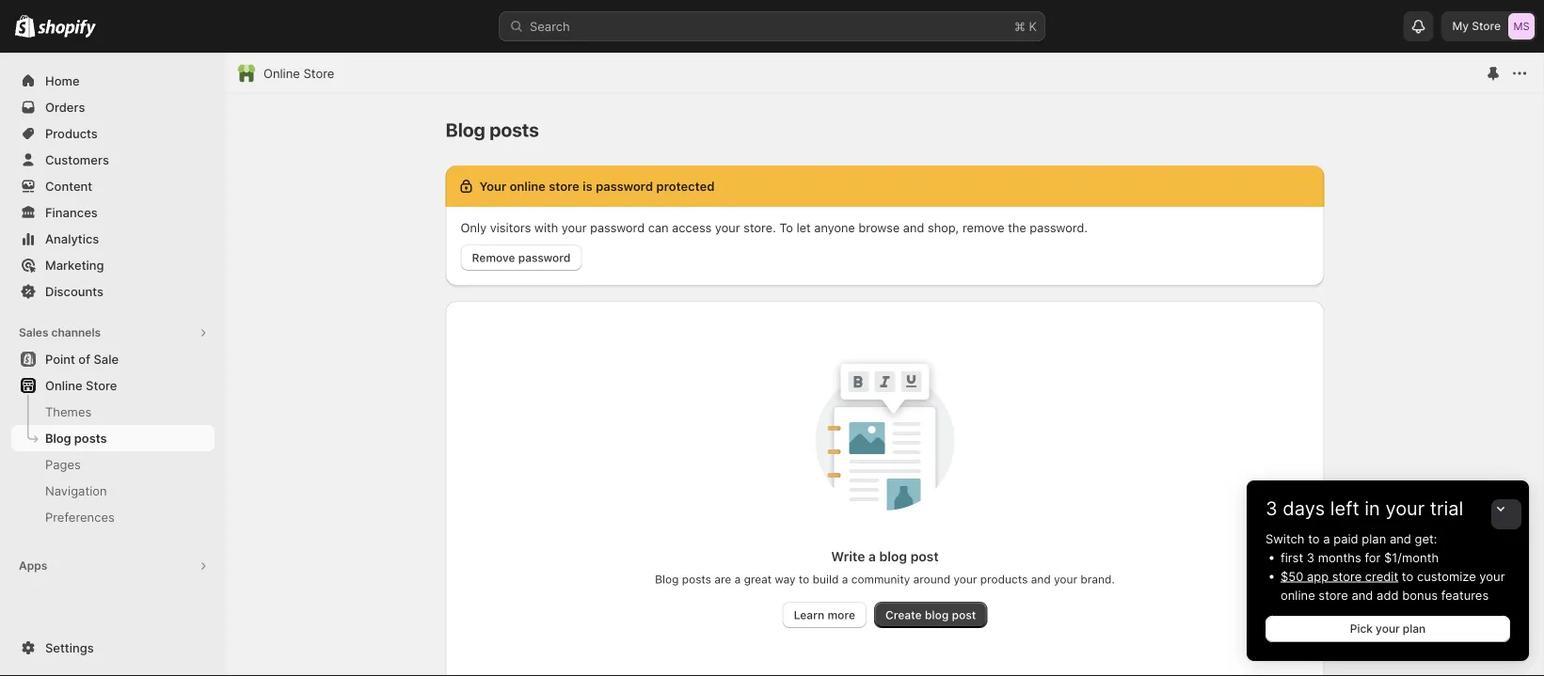 Task type: locate. For each thing, give the bounding box(es) containing it.
online store
[[264, 66, 335, 80], [45, 378, 117, 393]]

0 vertical spatial store
[[1333, 570, 1362, 584]]

$50 app store credit
[[1281, 570, 1399, 584]]

online store link down "sale"
[[11, 373, 215, 399]]

store down $50 app store credit link
[[1319, 588, 1349, 603]]

pages link
[[11, 452, 215, 478]]

and
[[1390, 532, 1412, 546], [1352, 588, 1374, 603]]

apps button
[[11, 554, 215, 580]]

2 horizontal spatial store
[[1473, 19, 1501, 33]]

home link
[[11, 68, 215, 94]]

in
[[1365, 498, 1381, 521]]

0 vertical spatial your
[[1386, 498, 1425, 521]]

and for store
[[1352, 588, 1374, 603]]

and left the add
[[1352, 588, 1374, 603]]

blog
[[45, 431, 71, 446]]

store
[[1333, 570, 1362, 584], [1319, 588, 1349, 603]]

0 vertical spatial plan
[[1362, 532, 1387, 546]]

settings link
[[11, 635, 215, 662]]

paid
[[1334, 532, 1359, 546]]

your
[[1386, 498, 1425, 521], [1480, 570, 1506, 584], [1376, 623, 1400, 636]]

trial
[[1431, 498, 1464, 521]]

0 horizontal spatial and
[[1352, 588, 1374, 603]]

1 vertical spatial plan
[[1403, 623, 1426, 636]]

add
[[1377, 588, 1399, 603]]

1 horizontal spatial online
[[264, 66, 300, 80]]

home
[[45, 73, 80, 88]]

store
[[1473, 19, 1501, 33], [304, 66, 335, 80], [86, 378, 117, 393]]

your up features
[[1480, 570, 1506, 584]]

1 vertical spatial store
[[304, 66, 335, 80]]

and for plan
[[1390, 532, 1412, 546]]

and inside to customize your online store and add bonus features
[[1352, 588, 1374, 603]]

1 horizontal spatial 3
[[1307, 551, 1315, 565]]

3 left days
[[1266, 498, 1278, 521]]

to customize your online store and add bonus features
[[1281, 570, 1506, 603]]

k
[[1029, 19, 1037, 33]]

app
[[1308, 570, 1329, 584]]

to down $1/month
[[1402, 570, 1414, 584]]

analytics
[[45, 232, 99, 246]]

to
[[1309, 532, 1320, 546], [1402, 570, 1414, 584]]

your right in
[[1386, 498, 1425, 521]]

your inside dropdown button
[[1386, 498, 1425, 521]]

online right "online store" icon
[[264, 66, 300, 80]]

blog posts link
[[11, 425, 215, 452]]

$50 app store credit link
[[1281, 570, 1399, 584]]

3 days left in your trial
[[1266, 498, 1464, 521]]

customers link
[[11, 147, 215, 173]]

shopify image
[[15, 15, 35, 37], [38, 19, 96, 38]]

1 vertical spatial your
[[1480, 570, 1506, 584]]

switch to a paid plan and get:
[[1266, 532, 1438, 546]]

pages
[[45, 458, 81, 472]]

content
[[45, 179, 92, 193]]

orders link
[[11, 94, 215, 120]]

plan up for
[[1362, 532, 1387, 546]]

my
[[1453, 19, 1470, 33]]

0 horizontal spatial online store link
[[11, 373, 215, 399]]

0 horizontal spatial store
[[86, 378, 117, 393]]

your right pick
[[1376, 623, 1400, 636]]

plan
[[1362, 532, 1387, 546], [1403, 623, 1426, 636]]

1 vertical spatial online
[[45, 378, 82, 393]]

0 horizontal spatial online
[[45, 378, 82, 393]]

0 horizontal spatial online store
[[45, 378, 117, 393]]

features
[[1442, 588, 1489, 603]]

store down months
[[1333, 570, 1362, 584]]

0 vertical spatial online
[[264, 66, 300, 80]]

point of sale
[[45, 352, 119, 367]]

1 vertical spatial store
[[1319, 588, 1349, 603]]

finances link
[[11, 200, 215, 226]]

sale
[[94, 352, 119, 367]]

plan down bonus
[[1403, 623, 1426, 636]]

0 vertical spatial to
[[1309, 532, 1320, 546]]

online store down 'point of sale'
[[45, 378, 117, 393]]

1 horizontal spatial plan
[[1403, 623, 1426, 636]]

finances
[[45, 205, 98, 220]]

3
[[1266, 498, 1278, 521], [1307, 551, 1315, 565]]

point of sale button
[[0, 346, 226, 373]]

store down "sale"
[[86, 378, 117, 393]]

1 vertical spatial online store link
[[11, 373, 215, 399]]

channels
[[51, 326, 101, 340]]

1 horizontal spatial online store
[[264, 66, 335, 80]]

to left a
[[1309, 532, 1320, 546]]

point
[[45, 352, 75, 367]]

online store link right "online store" icon
[[264, 64, 335, 83]]

to inside to customize your online store and add bonus features
[[1402, 570, 1414, 584]]

and up $1/month
[[1390, 532, 1412, 546]]

first
[[1281, 551, 1304, 565]]

0 vertical spatial online store link
[[264, 64, 335, 83]]

0 horizontal spatial shopify image
[[15, 15, 35, 37]]

a
[[1324, 532, 1331, 546]]

3 right the first
[[1307, 551, 1315, 565]]

online down point
[[45, 378, 82, 393]]

store right "online store" icon
[[304, 66, 335, 80]]

1 vertical spatial and
[[1352, 588, 1374, 603]]

point of sale link
[[11, 346, 215, 373]]

0 horizontal spatial 3
[[1266, 498, 1278, 521]]

get:
[[1415, 532, 1438, 546]]

2 vertical spatial store
[[86, 378, 117, 393]]

themes link
[[11, 399, 215, 425]]

online store link
[[264, 64, 335, 83], [11, 373, 215, 399]]

orders
[[45, 100, 85, 114]]

credit
[[1366, 570, 1399, 584]]

1 vertical spatial 3
[[1307, 551, 1315, 565]]

store right my
[[1473, 19, 1501, 33]]

0 vertical spatial online store
[[264, 66, 335, 80]]

settings
[[45, 641, 94, 656]]

1 horizontal spatial and
[[1390, 532, 1412, 546]]

plan inside 'pick your plan' link
[[1403, 623, 1426, 636]]

months
[[1319, 551, 1362, 565]]

0 vertical spatial and
[[1390, 532, 1412, 546]]

online store right "online store" icon
[[264, 66, 335, 80]]

online
[[264, 66, 300, 80], [45, 378, 82, 393]]

analytics link
[[11, 226, 215, 252]]

pick your plan
[[1351, 623, 1426, 636]]

1 vertical spatial to
[[1402, 570, 1414, 584]]

first 3 months for $1/month
[[1281, 551, 1440, 565]]

1 horizontal spatial store
[[304, 66, 335, 80]]

1 horizontal spatial to
[[1402, 570, 1414, 584]]

0 vertical spatial 3
[[1266, 498, 1278, 521]]

0 vertical spatial store
[[1473, 19, 1501, 33]]

sales
[[19, 326, 48, 340]]

online store image
[[237, 64, 256, 83]]



Task type: vqa. For each thing, say whether or not it's contained in the screenshot.
LEARN
no



Task type: describe. For each thing, give the bounding box(es) containing it.
3 days left in your trial element
[[1247, 530, 1530, 662]]

switch
[[1266, 532, 1305, 546]]

pick
[[1351, 623, 1373, 636]]

bonus
[[1403, 588, 1438, 603]]

days
[[1283, 498, 1326, 521]]

online
[[1281, 588, 1316, 603]]

$1/month
[[1385, 551, 1440, 565]]

$50
[[1281, 570, 1304, 584]]

your inside to customize your online store and add bonus features
[[1480, 570, 1506, 584]]

posts
[[74, 431, 107, 446]]

sales channels button
[[11, 320, 215, 346]]

3 days left in your trial button
[[1247, 481, 1530, 521]]

⌘
[[1015, 19, 1026, 33]]

customize
[[1418, 570, 1477, 584]]

for
[[1365, 551, 1381, 565]]

0 horizontal spatial to
[[1309, 532, 1320, 546]]

themes
[[45, 405, 92, 419]]

preferences link
[[11, 505, 215, 531]]

preferences
[[45, 510, 115, 525]]

navigation
[[45, 484, 107, 498]]

products link
[[11, 120, 215, 147]]

search
[[530, 19, 570, 33]]

pick your plan link
[[1266, 617, 1511, 643]]

left
[[1331, 498, 1360, 521]]

blog posts
[[45, 431, 107, 446]]

0 horizontal spatial plan
[[1362, 532, 1387, 546]]

navigation link
[[11, 478, 215, 505]]

1 horizontal spatial shopify image
[[38, 19, 96, 38]]

my store image
[[1509, 13, 1535, 40]]

1 horizontal spatial online store link
[[264, 64, 335, 83]]

1 vertical spatial online store
[[45, 378, 117, 393]]

⌘ k
[[1015, 19, 1037, 33]]

my store
[[1453, 19, 1501, 33]]

sales channels
[[19, 326, 101, 340]]

store inside to customize your online store and add bonus features
[[1319, 588, 1349, 603]]

products
[[45, 126, 98, 141]]

3 inside dropdown button
[[1266, 498, 1278, 521]]

marketing
[[45, 258, 104, 273]]

discounts link
[[11, 279, 215, 305]]

discounts
[[45, 284, 104, 299]]

content link
[[11, 173, 215, 200]]

apps
[[19, 560, 47, 573]]

2 vertical spatial your
[[1376, 623, 1400, 636]]

marketing link
[[11, 252, 215, 279]]

customers
[[45, 153, 109, 167]]

of
[[78, 352, 90, 367]]



